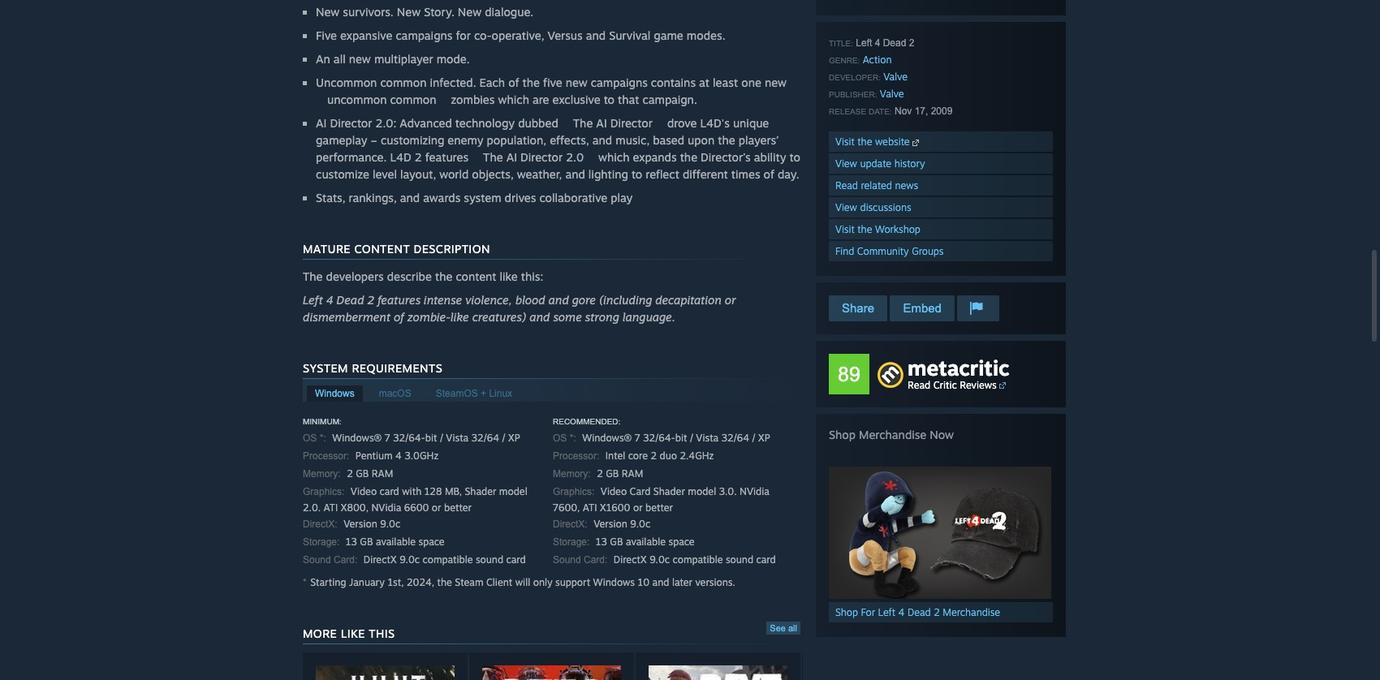 Task type: vqa. For each thing, say whether or not it's contained in the screenshot.


Task type: describe. For each thing, give the bounding box(es) containing it.
system
[[464, 191, 501, 205]]

view for view discussions
[[835, 201, 857, 213]]

2 horizontal spatial dead
[[907, 606, 931, 619]]

requirements
[[352, 361, 443, 375]]

directx: version 9.0c storage: 13 gb available space sound card: directx 9.0c compatible sound card for nvidia
[[303, 518, 526, 566]]

card inside video card with 128 mb, shader model 2.0. ati x800, nvidia 6600 or better
[[380, 486, 399, 498]]

read critic reviews link
[[908, 379, 997, 391]]

space for better
[[669, 536, 695, 548]]

2.0
[[566, 150, 595, 164]]

music,
[[616, 133, 650, 147]]

some
[[553, 310, 582, 324]]

1 new from the left
[[316, 5, 340, 19]]

*: for intel core 2 duo 2.4ghz
[[570, 433, 576, 444]]

7600,
[[553, 502, 580, 514]]

language.
[[622, 310, 676, 324]]

campaigns inside uncommon common infected. each of the five new campaigns contains at least one new uncommon common zombies which are exclusive to that campaign.
[[591, 76, 648, 90]]

view update history link
[[829, 153, 1053, 174]]

4 inside os *: windows® 7 32/64-bit / vista 32/64 / xp processor: pentium 4 3.0ghz memory: 2 gb ram
[[395, 450, 402, 462]]

9.0c down video card with 128 mb, shader model 2.0. ati x800, nvidia 6600 or better
[[380, 518, 400, 530]]

valve link for developer:
[[883, 71, 908, 83]]

3 new from the left
[[458, 5, 482, 19]]

2 horizontal spatial to
[[789, 150, 800, 164]]

1 vertical spatial the
[[472, 150, 503, 164]]

which inside uncommon common infected. each of the five new campaigns contains at least one new uncommon common zombies which are exclusive to that campaign.
[[498, 93, 529, 107]]

shop for left 4 dead 2 merchandise link
[[829, 602, 1053, 623]]

graphics: for ati
[[553, 486, 595, 498]]

the up director's
[[718, 133, 735, 147]]

mode.
[[436, 52, 470, 66]]

an all new multiplayer mode.
[[316, 52, 470, 66]]

campaign.
[[643, 93, 697, 107]]

january
[[349, 577, 385, 589]]

metacritic
[[908, 355, 1010, 381]]

are
[[532, 93, 549, 107]]

based
[[653, 133, 684, 147]]

the
[[303, 270, 323, 284]]

share
[[842, 301, 874, 315]]

0 vertical spatial valve
[[883, 71, 908, 83]]

client
[[486, 577, 512, 589]]

2 left duo
[[651, 450, 657, 462]]

ability
[[754, 150, 786, 164]]

embed
[[903, 301, 942, 315]]

3.0ghz
[[405, 450, 438, 462]]

storage: for 2.0.
[[303, 537, 340, 548]]

l4d's
[[700, 116, 730, 130]]

uncommon common infected. each of the five new campaigns contains at least one new uncommon common zombies which are exclusive to that campaign.
[[316, 76, 787, 107]]

history
[[894, 157, 925, 170]]

developer:
[[829, 73, 881, 82]]

2 vertical spatial to
[[631, 167, 642, 181]]

mb,
[[445, 486, 462, 498]]

1 / from the left
[[440, 432, 443, 444]]

17,
[[915, 106, 928, 117]]

1 horizontal spatial director
[[520, 150, 563, 164]]

the up update
[[857, 136, 872, 148]]

survivors.
[[343, 5, 394, 19]]

recommended:
[[553, 417, 620, 426]]

features inside ai director 2.0: advanced technology dubbed the ai director drove l4d's unique gameplay – customizing enemy population, effects, and music, based upon the players' performance. l4d 2 features the ai director 2.0 which expands the director's ability to customize level layout, world objects, weather, and lighting to reflect different times of day.
[[425, 150, 468, 164]]

nov
[[895, 106, 912, 117]]

will
[[515, 577, 530, 589]]

*: for pentium 4 3.0ghz
[[320, 433, 326, 444]]

action
[[863, 54, 892, 66]]

bit for 2
[[675, 432, 687, 444]]

2.0.
[[303, 502, 321, 514]]

action link
[[863, 54, 892, 66]]

decapitation
[[655, 293, 722, 307]]

of inside ai director 2.0: advanced technology dubbed the ai director drove l4d's unique gameplay – customizing enemy population, effects, and music, based upon the players' performance. l4d 2 features the ai director 2.0 which expands the director's ability to customize level layout, world objects, weather, and lighting to reflect different times of day.
[[764, 167, 774, 181]]

0 horizontal spatial new
[[349, 52, 371, 66]]

expansive
[[340, 29, 392, 42]]

uncommon
[[316, 76, 377, 90]]

version for or
[[594, 518, 627, 530]]

title:
[[829, 39, 853, 48]]

128
[[424, 486, 442, 498]]

customize
[[316, 167, 369, 181]]

89
[[838, 363, 860, 386]]

10
[[638, 577, 649, 589]]

0 vertical spatial director
[[330, 116, 372, 130]]

read for read critic reviews
[[908, 379, 930, 391]]

os for memory:
[[553, 433, 567, 444]]

+
[[481, 388, 486, 400]]

embed link
[[890, 295, 955, 321]]

2 vertical spatial left
[[878, 606, 895, 619]]

2 horizontal spatial ai
[[596, 116, 607, 130]]

2009
[[931, 106, 952, 117]]

ati inside video card with 128 mb, shader model 2.0. ati x800, nvidia 6600 or better
[[324, 502, 338, 514]]

discussions
[[860, 201, 911, 213]]

rankings,
[[349, 191, 397, 205]]

versions.
[[695, 577, 735, 589]]

directx for or
[[614, 554, 647, 566]]

6600
[[404, 502, 429, 514]]

like inside left 4 dead 2 features intense violence, blood and gore (including decapitation or dismemberment of zombie-like creatures) and some strong language.
[[450, 310, 469, 324]]

card
[[630, 486, 651, 498]]

2 up x1600
[[597, 468, 603, 480]]

left inside title: left 4 dead 2 genre: action developer: valve publisher: valve release date: nov 17, 2009
[[856, 37, 872, 49]]

(including
[[599, 293, 652, 307]]

2 inside left 4 dead 2 features intense violence, blood and gore (including decapitation or dismemberment of zombie-like creatures) and some strong language.
[[367, 293, 374, 307]]

intel
[[605, 450, 625, 462]]

dialogue.
[[485, 5, 534, 19]]

see all more like this
[[303, 624, 797, 641]]

or inside video card shader model 3.0. nvidia 7600, ati x1600 or better
[[633, 502, 643, 514]]

compatible for better
[[673, 554, 723, 566]]

core
[[628, 450, 648, 462]]

effects,
[[550, 133, 589, 147]]

minimum:
[[303, 417, 342, 426]]

13 for x1600
[[596, 536, 607, 548]]

dubbed
[[518, 116, 558, 130]]

dead inside title: left 4 dead 2 genre: action developer: valve publisher: valve release date: nov 17, 2009
[[883, 37, 906, 49]]

card for memory:
[[756, 554, 776, 566]]

and right versus
[[586, 29, 606, 42]]

32/64 for pentium 4 3.0ghz
[[471, 432, 499, 444]]

gb down x1600
[[610, 536, 623, 548]]

which inside ai director 2.0: advanced technology dubbed the ai director drove l4d's unique gameplay – customizing enemy population, effects, and music, based upon the players' performance. l4d 2 features the ai director 2.0 which expands the director's ability to customize level layout, world objects, weather, and lighting to reflect different times of day.
[[598, 150, 630, 164]]

like inside see all more like this
[[341, 627, 365, 641]]

better inside video card with 128 mb, shader model 2.0. ati x800, nvidia 6600 or better
[[444, 502, 472, 514]]

and up 2.0
[[592, 133, 612, 147]]

9.0c up "2024,"
[[399, 554, 420, 566]]

creatures)
[[472, 310, 526, 324]]

five
[[543, 76, 562, 90]]

shop for shop merchandise now
[[829, 428, 856, 442]]

expands
[[633, 150, 677, 164]]

2 new from the left
[[397, 5, 421, 19]]

0 vertical spatial windows
[[315, 388, 354, 400]]

9.0c down video card shader model 3.0. nvidia 7600, ati x1600 or better
[[650, 554, 670, 566]]

see all link
[[767, 622, 800, 635]]

available for better
[[626, 536, 666, 548]]

and down blood
[[529, 310, 550, 324]]

and right the "10"
[[652, 577, 669, 589]]

4 right for
[[898, 606, 905, 619]]

7 for 4
[[385, 432, 390, 444]]

1 vertical spatial windows
[[593, 577, 635, 589]]

ram inside os *: windows® 7 32/64-bit / vista 32/64 / xp processor: pentium 4 3.0ghz memory: 2 gb ram
[[372, 468, 393, 480]]

card: for x1600
[[584, 555, 608, 566]]

dead inside left 4 dead 2 features intense violence, blood and gore (including decapitation or dismemberment of zombie-like creatures) and some strong language.
[[337, 293, 364, 307]]

violence,
[[465, 293, 512, 307]]

the up intense
[[435, 270, 452, 284]]

enemy
[[448, 133, 483, 147]]

date:
[[869, 107, 892, 116]]

this:
[[521, 270, 543, 284]]

publisher:
[[829, 90, 877, 99]]

operative,
[[492, 29, 544, 42]]

versus
[[548, 29, 583, 42]]

9.0c down x1600
[[630, 518, 650, 530]]

with
[[402, 486, 421, 498]]

ai director 2.0: advanced technology dubbed the ai director drove l4d's unique gameplay – customizing enemy population, effects, and music, based upon the players' performance. l4d 2 features the ai director 2.0 which expands the director's ability to customize level layout, world objects, weather, and lighting to reflect different times of day.
[[316, 116, 800, 181]]

advanced
[[400, 116, 452, 130]]

sound for video card with 128 mb, shader model 2.0. ati x800, nvidia 6600 or better
[[476, 554, 503, 566]]

32/64 for intel core 2 duo 2.4ghz
[[721, 432, 749, 444]]

processor: for memory:
[[553, 451, 599, 462]]

and up some in the left of the page
[[548, 293, 569, 307]]

0 vertical spatial campaigns
[[396, 29, 452, 42]]

stats,
[[316, 191, 345, 205]]

2 right for
[[934, 606, 940, 619]]

zombie-
[[407, 310, 450, 324]]

1 vertical spatial merchandise
[[943, 606, 1000, 619]]

gore
[[572, 293, 596, 307]]

0 vertical spatial merchandise
[[859, 428, 926, 442]]

collaborative
[[539, 191, 607, 205]]

4 / from the left
[[752, 432, 755, 444]]

uncommon
[[316, 93, 387, 107]]

bit for 3.0ghz
[[425, 432, 437, 444]]

of inside left 4 dead 2 features intense violence, blood and gore (including decapitation or dismemberment of zombie-like creatures) and some strong language.
[[394, 310, 404, 324]]

left 4 dead 2 features intense violence, blood and gore (including decapitation or dismemberment of zombie-like creatures) and some strong language.
[[303, 293, 736, 324]]

1 horizontal spatial the
[[562, 116, 593, 130]]

0 vertical spatial like
[[500, 270, 518, 284]]

windows® for pentium
[[332, 432, 382, 444]]



Task type: locate. For each thing, give the bounding box(es) containing it.
gb inside os *: windows® 7 32/64-bit / vista 32/64 / xp processor: intel core 2 duo 2.4ghz memory: 2 gb ram
[[606, 468, 619, 480]]

vista inside os *: windows® 7 32/64-bit / vista 32/64 / xp processor: intel core 2 duo 2.4ghz memory: 2 gb ram
[[696, 432, 719, 444]]

model inside video card with 128 mb, shader model 2.0. ati x800, nvidia 6600 or better
[[499, 486, 527, 498]]

4 inside left 4 dead 2 features intense violence, blood and gore (including decapitation or dismemberment of zombie-like creatures) and some strong language.
[[326, 293, 333, 307]]

gameplay
[[316, 133, 367, 147]]

graphics: up 2.0.
[[303, 486, 344, 498]]

2 ati from the left
[[583, 502, 597, 514]]

director up gameplay
[[330, 116, 372, 130]]

starting
[[310, 577, 346, 589]]

1 32/64 from the left
[[471, 432, 499, 444]]

of down ability
[[764, 167, 774, 181]]

2 compatible from the left
[[673, 554, 723, 566]]

each
[[479, 76, 505, 90]]

space up later
[[669, 536, 695, 548]]

1 horizontal spatial directx: version 9.0c storage: 13 gb available space sound card: directx 9.0c compatible sound card
[[553, 518, 776, 566]]

available for nvidia
[[376, 536, 416, 548]]

0 vertical spatial which
[[498, 93, 529, 107]]

pentium
[[355, 450, 393, 462]]

1 horizontal spatial bit
[[675, 432, 687, 444]]

1 directx: from the left
[[303, 519, 337, 530]]

0 horizontal spatial 32/64
[[471, 432, 499, 444]]

0 vertical spatial shop
[[829, 428, 856, 442]]

to inside uncommon common infected. each of the five new campaigns contains at least one new uncommon common zombies which are exclusive to that campaign.
[[604, 93, 615, 107]]

ram down the core
[[622, 468, 643, 480]]

video for 2
[[601, 486, 627, 498]]

0 horizontal spatial new
[[316, 5, 340, 19]]

directx: version 9.0c storage: 13 gb available space sound card: directx 9.0c compatible sound card
[[303, 518, 526, 566], [553, 518, 776, 566]]

storage: down 2.0.
[[303, 537, 340, 548]]

ram inside os *: windows® 7 32/64-bit / vista 32/64 / xp processor: intel core 2 duo 2.4ghz memory: 2 gb ram
[[622, 468, 643, 480]]

memory: up 2.0.
[[303, 469, 341, 480]]

or for 6600
[[432, 502, 441, 514]]

2 ram from the left
[[622, 468, 643, 480]]

4 inside title: left 4 dead 2 genre: action developer: valve publisher: valve release date: nov 17, 2009
[[875, 37, 880, 49]]

dead up the action link
[[883, 37, 906, 49]]

left
[[856, 37, 872, 49], [303, 293, 323, 307], [878, 606, 895, 619]]

video inside video card with 128 mb, shader model 2.0. ati x800, nvidia 6600 or better
[[351, 486, 377, 498]]

1 directx from the left
[[364, 554, 397, 566]]

0 horizontal spatial or
[[432, 502, 441, 514]]

visit for visit the website
[[835, 136, 855, 148]]

1 horizontal spatial 7
[[635, 432, 640, 444]]

card: up support
[[584, 555, 608, 566]]

ati right 2.0.
[[324, 502, 338, 514]]

2 horizontal spatial left
[[878, 606, 895, 619]]

32/64- inside os *: windows® 7 32/64-bit / vista 32/64 / xp processor: pentium 4 3.0ghz memory: 2 gb ram
[[393, 432, 425, 444]]

2 horizontal spatial of
[[764, 167, 774, 181]]

windows® inside os *: windows® 7 32/64-bit / vista 32/64 / xp processor: intel core 2 duo 2.4ghz memory: 2 gb ram
[[582, 432, 632, 444]]

1 vertical spatial valve
[[880, 88, 904, 100]]

1 horizontal spatial processor:
[[553, 451, 599, 462]]

1 horizontal spatial merchandise
[[943, 606, 1000, 619]]

0 vertical spatial valve link
[[883, 71, 908, 83]]

vista down steamos
[[446, 432, 469, 444]]

0 horizontal spatial dead
[[337, 293, 364, 307]]

sound up client
[[476, 554, 503, 566]]

32/64- for 3.0ghz
[[393, 432, 425, 444]]

gb down x800,
[[360, 536, 373, 548]]

1 vertical spatial dead
[[337, 293, 364, 307]]

directx up the january
[[364, 554, 397, 566]]

0 horizontal spatial os
[[303, 433, 317, 444]]

find community groups
[[835, 245, 944, 257]]

0 horizontal spatial better
[[444, 502, 472, 514]]

all inside see all more like this
[[788, 624, 797, 633]]

2 down developers
[[367, 293, 374, 307]]

like left this:
[[500, 270, 518, 284]]

video card shader model 3.0. nvidia 7600, ati x1600 or better
[[553, 486, 770, 514]]

windows down the system
[[315, 388, 354, 400]]

vista inside os *: windows® 7 32/64-bit / vista 32/64 / xp processor: pentium 4 3.0ghz memory: 2 gb ram
[[446, 432, 469, 444]]

2 better from the left
[[645, 502, 673, 514]]

1 horizontal spatial memory:
[[553, 469, 591, 480]]

video inside video card shader model 3.0. nvidia 7600, ati x1600 or better
[[601, 486, 627, 498]]

times
[[731, 167, 760, 181]]

1 windows® from the left
[[332, 432, 382, 444]]

2 sound from the left
[[553, 555, 581, 566]]

1 13 from the left
[[346, 536, 357, 548]]

1 memory: from the left
[[303, 469, 341, 480]]

0 horizontal spatial compatible
[[423, 554, 473, 566]]

directx: for 2.0.
[[303, 519, 337, 530]]

1 sound from the left
[[476, 554, 503, 566]]

1 vertical spatial director
[[520, 150, 563, 164]]

0 vertical spatial left
[[856, 37, 872, 49]]

steam
[[455, 577, 483, 589]]

nvidia inside video card shader model 3.0. nvidia 7600, ati x1600 or better
[[740, 486, 770, 498]]

to left that
[[604, 93, 615, 107]]

to down expands
[[631, 167, 642, 181]]

1 os from the left
[[303, 433, 317, 444]]

bit up 3.0ghz
[[425, 432, 437, 444]]

bit up duo
[[675, 432, 687, 444]]

shader inside video card shader model 3.0. nvidia 7600, ati x1600 or better
[[653, 486, 685, 498]]

2 windows® from the left
[[582, 432, 632, 444]]

windows® for intel
[[582, 432, 632, 444]]

1 vertical spatial of
[[764, 167, 774, 181]]

0 horizontal spatial ai
[[316, 116, 327, 130]]

1 horizontal spatial model
[[688, 486, 716, 498]]

the down the view discussions
[[857, 223, 872, 235]]

and down "layout,"
[[400, 191, 420, 205]]

2 view from the top
[[835, 201, 857, 213]]

layout,
[[400, 167, 436, 181]]

32/64
[[471, 432, 499, 444], [721, 432, 749, 444]]

all for an
[[334, 52, 346, 66]]

new up "five"
[[316, 5, 340, 19]]

0 horizontal spatial video
[[351, 486, 377, 498]]

new right one
[[765, 76, 787, 90]]

0 horizontal spatial model
[[499, 486, 527, 498]]

sound for video card shader model 3.0. nvidia 7600, ati x1600 or better
[[726, 554, 753, 566]]

only
[[533, 577, 553, 589]]

valve up nov
[[880, 88, 904, 100]]

2 inside title: left 4 dead 2 genre: action developer: valve publisher: valve release date: nov 17, 2009
[[909, 37, 914, 49]]

blood
[[515, 293, 545, 307]]

1 horizontal spatial card:
[[584, 555, 608, 566]]

at
[[699, 76, 709, 90]]

features inside left 4 dead 2 features intense violence, blood and gore (including decapitation or dismemberment of zombie-like creatures) and some strong language.
[[377, 293, 421, 307]]

ram down 'pentium'
[[372, 468, 393, 480]]

2 *: from the left
[[570, 433, 576, 444]]

news
[[895, 179, 918, 192]]

1 visit from the top
[[835, 136, 855, 148]]

32/64- inside os *: windows® 7 32/64-bit / vista 32/64 / xp processor: intel core 2 duo 2.4ghz memory: 2 gb ram
[[643, 432, 675, 444]]

card
[[380, 486, 399, 498], [506, 554, 526, 566], [756, 554, 776, 566]]

the up effects,
[[562, 116, 593, 130]]

0 vertical spatial to
[[604, 93, 615, 107]]

1 horizontal spatial shader
[[653, 486, 685, 498]]

2 inside os *: windows® 7 32/64-bit / vista 32/64 / xp processor: pentium 4 3.0ghz memory: 2 gb ram
[[347, 468, 353, 480]]

storage: for ati
[[553, 537, 590, 548]]

campaigns down new survivors. new story. new dialogue. at top
[[396, 29, 452, 42]]

2 version from the left
[[594, 518, 627, 530]]

shader right mb, at bottom
[[465, 486, 496, 498]]

directx up the "10"
[[614, 554, 647, 566]]

13 for ati
[[346, 536, 357, 548]]

co-
[[474, 29, 492, 42]]

gb down 'pentium'
[[356, 468, 369, 480]]

mature
[[303, 242, 351, 256]]

different
[[683, 167, 728, 181]]

0 horizontal spatial 32/64-
[[393, 432, 425, 444]]

3 / from the left
[[690, 432, 693, 444]]

sound up versions.
[[726, 554, 753, 566]]

2 visit from the top
[[835, 223, 855, 235]]

os inside os *: windows® 7 32/64-bit / vista 32/64 / xp processor: pentium 4 3.0ghz memory: 2 gb ram
[[303, 433, 317, 444]]

0 horizontal spatial of
[[394, 310, 404, 324]]

dead up dismemberment
[[337, 293, 364, 307]]

2 inside ai director 2.0: advanced technology dubbed the ai director drove l4d's unique gameplay – customizing enemy population, effects, and music, based upon the players' performance. l4d 2 features the ai director 2.0 which expands the director's ability to customize level layout, world objects, weather, and lighting to reflect different times of day.
[[415, 150, 422, 164]]

2 32/64- from the left
[[643, 432, 675, 444]]

play
[[611, 191, 633, 205]]

storage: down 7600,
[[553, 537, 590, 548]]

view for view update history
[[835, 157, 857, 170]]

1 graphics: from the left
[[303, 486, 344, 498]]

1 sound from the left
[[303, 555, 331, 566]]

os inside os *: windows® 7 32/64-bit / vista 32/64 / xp processor: intel core 2 duo 2.4ghz memory: 2 gb ram
[[553, 433, 567, 444]]

card: up 'starting'
[[334, 555, 357, 566]]

memory: inside os *: windows® 7 32/64-bit / vista 32/64 / xp processor: pentium 4 3.0ghz memory: 2 gb ram
[[303, 469, 341, 480]]

32/64 inside os *: windows® 7 32/64-bit / vista 32/64 / xp processor: pentium 4 3.0ghz memory: 2 gb ram
[[471, 432, 499, 444]]

ai down population,
[[506, 150, 517, 164]]

2 storage: from the left
[[553, 537, 590, 548]]

2 directx from the left
[[614, 554, 647, 566]]

1 better from the left
[[444, 502, 472, 514]]

all right an
[[334, 52, 346, 66]]

1 horizontal spatial sound
[[553, 555, 581, 566]]

view discussions link
[[829, 197, 1053, 218]]

2 7 from the left
[[635, 432, 640, 444]]

0 horizontal spatial shader
[[465, 486, 496, 498]]

1 horizontal spatial space
[[669, 536, 695, 548]]

see
[[770, 624, 786, 633]]

directx for x800,
[[364, 554, 397, 566]]

like
[[500, 270, 518, 284], [450, 310, 469, 324], [341, 627, 365, 641]]

0 horizontal spatial processor:
[[303, 451, 349, 462]]

least
[[713, 76, 738, 90]]

version for x800,
[[343, 518, 377, 530]]

the up are
[[522, 76, 540, 90]]

1 video from the left
[[351, 486, 377, 498]]

directx: version 9.0c storage: 13 gb available space sound card: directx 9.0c compatible sound card for better
[[553, 518, 776, 566]]

0 horizontal spatial features
[[377, 293, 421, 307]]

0 vertical spatial nvidia
[[740, 486, 770, 498]]

2 card: from the left
[[584, 555, 608, 566]]

this
[[369, 627, 395, 641]]

all
[[334, 52, 346, 66], [788, 624, 797, 633]]

xp for video card with 128 mb, shader model 2.0. ati x800, nvidia 6600 or better
[[508, 432, 520, 444]]

0 horizontal spatial card:
[[334, 555, 357, 566]]

0 horizontal spatial windows®
[[332, 432, 382, 444]]

shop left for
[[835, 606, 858, 619]]

title: left 4 dead 2 genre: action developer: valve publisher: valve release date: nov 17, 2009
[[829, 37, 952, 117]]

2 horizontal spatial card
[[756, 554, 776, 566]]

1 horizontal spatial ai
[[506, 150, 517, 164]]

upon
[[688, 133, 715, 147]]

video up x1600
[[601, 486, 627, 498]]

valve link down the action link
[[883, 71, 908, 83]]

shop for shop for left 4 dead 2 merchandise
[[835, 606, 858, 619]]

32/64- for 2
[[643, 432, 675, 444]]

the down upon
[[680, 150, 697, 164]]

1 horizontal spatial nvidia
[[740, 486, 770, 498]]

1 xp from the left
[[508, 432, 520, 444]]

nvidia
[[740, 486, 770, 498], [371, 502, 401, 514]]

director
[[330, 116, 372, 130], [520, 150, 563, 164]]

release
[[829, 107, 866, 116]]

shader inside video card with 128 mb, shader model 2.0. ati x800, nvidia 6600 or better
[[465, 486, 496, 498]]

windows® up intel
[[582, 432, 632, 444]]

0 vertical spatial view
[[835, 157, 857, 170]]

strong
[[585, 310, 619, 324]]

nvidia right 3.0.
[[740, 486, 770, 498]]

of right each
[[508, 76, 519, 90]]

1 space from the left
[[418, 536, 445, 548]]

0 horizontal spatial available
[[376, 536, 416, 548]]

processor: down recommended:
[[553, 451, 599, 462]]

left up the action link
[[856, 37, 872, 49]]

level
[[373, 167, 397, 181]]

bit inside os *: windows® 7 32/64-bit / vista 32/64 / xp processor: intel core 2 duo 2.4ghz memory: 2 gb ram
[[675, 432, 687, 444]]

*
[[303, 577, 307, 589]]

model left 3.0.
[[688, 486, 716, 498]]

space down 6600
[[418, 536, 445, 548]]

7 inside os *: windows® 7 32/64-bit / vista 32/64 / xp processor: pentium 4 3.0ghz memory: 2 gb ram
[[385, 432, 390, 444]]

or down card
[[633, 502, 643, 514]]

or right 'decapitation'
[[725, 293, 736, 307]]

model right mb, at bottom
[[499, 486, 527, 498]]

better inside video card shader model 3.0. nvidia 7600, ati x1600 or better
[[645, 502, 673, 514]]

shader
[[465, 486, 496, 498], [653, 486, 685, 498]]

os for gb
[[303, 433, 317, 444]]

2 available from the left
[[626, 536, 666, 548]]

2 video from the left
[[601, 486, 627, 498]]

space for nvidia
[[418, 536, 445, 548]]

card up see
[[756, 554, 776, 566]]

valve link for publisher:
[[880, 88, 904, 100]]

view down read related news
[[835, 201, 857, 213]]

1 ati from the left
[[324, 502, 338, 514]]

all for see
[[788, 624, 797, 633]]

drives
[[505, 191, 536, 205]]

processor: for gb
[[303, 451, 349, 462]]

0 horizontal spatial ati
[[324, 502, 338, 514]]

content
[[354, 242, 410, 256]]

2024,
[[407, 577, 434, 589]]

read left related
[[835, 179, 858, 192]]

2 horizontal spatial like
[[500, 270, 518, 284]]

2 directx: version 9.0c storage: 13 gb available space sound card: directx 9.0c compatible sound card from the left
[[553, 518, 776, 566]]

community
[[857, 245, 909, 257]]

1 directx: version 9.0c storage: 13 gb available space sound card: directx 9.0c compatible sound card from the left
[[303, 518, 526, 566]]

version down x800,
[[343, 518, 377, 530]]

left right for
[[878, 606, 895, 619]]

2 os from the left
[[553, 433, 567, 444]]

and
[[586, 29, 606, 42], [592, 133, 612, 147], [565, 167, 585, 181], [400, 191, 420, 205], [548, 293, 569, 307], [529, 310, 550, 324], [652, 577, 669, 589]]

2 13 from the left
[[596, 536, 607, 548]]

shop down 89
[[829, 428, 856, 442]]

the
[[522, 76, 540, 90], [718, 133, 735, 147], [857, 136, 872, 148], [680, 150, 697, 164], [857, 223, 872, 235], [435, 270, 452, 284], [437, 577, 452, 589]]

/
[[440, 432, 443, 444], [502, 432, 505, 444], [690, 432, 693, 444], [752, 432, 755, 444]]

of inside uncommon common infected. each of the five new campaigns contains at least one new uncommon common zombies which are exclusive to that campaign.
[[508, 76, 519, 90]]

ati inside video card shader model 3.0. nvidia 7600, ati x1600 or better
[[583, 502, 597, 514]]

2 xp from the left
[[758, 432, 770, 444]]

shop
[[829, 428, 856, 442], [835, 606, 858, 619]]

1 horizontal spatial new
[[397, 5, 421, 19]]

processor: inside os *: windows® 7 32/64-bit / vista 32/64 / xp processor: pentium 4 3.0ghz memory: 2 gb ram
[[303, 451, 349, 462]]

1 horizontal spatial read
[[908, 379, 930, 391]]

read critic reviews
[[908, 379, 997, 391]]

1 horizontal spatial windows®
[[582, 432, 632, 444]]

and down 2.0
[[565, 167, 585, 181]]

1 32/64- from the left
[[393, 432, 425, 444]]

directx: version 9.0c storage: 13 gb available space sound card: directx 9.0c compatible sound card down video card shader model 3.0. nvidia 7600, ati x1600 or better
[[553, 518, 776, 566]]

os down recommended:
[[553, 433, 567, 444]]

1 horizontal spatial new
[[566, 76, 588, 90]]

0 horizontal spatial director
[[330, 116, 372, 130]]

0 horizontal spatial merchandise
[[859, 428, 926, 442]]

2 up x800,
[[347, 468, 353, 480]]

xp inside os *: windows® 7 32/64-bit / vista 32/64 / xp processor: intel core 2 duo 2.4ghz memory: 2 gb ram
[[758, 432, 770, 444]]

shop for left 4 dead 2 merchandise
[[835, 606, 1000, 619]]

the inside uncommon common infected. each of the five new campaigns contains at least one new uncommon common zombies which are exclusive to that campaign.
[[522, 76, 540, 90]]

2 shader from the left
[[653, 486, 685, 498]]

the
[[562, 116, 593, 130], [472, 150, 503, 164]]

*: inside os *: windows® 7 32/64-bit / vista 32/64 / xp processor: intel core 2 duo 2.4ghz memory: 2 gb ram
[[570, 433, 576, 444]]

1 horizontal spatial windows
[[593, 577, 635, 589]]

*: down minimum:
[[320, 433, 326, 444]]

4 up the action link
[[875, 37, 880, 49]]

1 shader from the left
[[465, 486, 496, 498]]

1 vertical spatial shop
[[835, 606, 858, 619]]

1 storage: from the left
[[303, 537, 340, 548]]

2 vista from the left
[[696, 432, 719, 444]]

0 horizontal spatial which
[[498, 93, 529, 107]]

which left are
[[498, 93, 529, 107]]

7 inside os *: windows® 7 32/64-bit / vista 32/64 / xp processor: intel core 2 duo 2.4ghz memory: 2 gb ram
[[635, 432, 640, 444]]

left down 'the'
[[303, 293, 323, 307]]

2 bit from the left
[[675, 432, 687, 444]]

card up the * starting january 1st, 2024, the steam client will only support windows 10 and later versions. at the bottom of the page
[[506, 554, 526, 566]]

2 model from the left
[[688, 486, 716, 498]]

2 directx: from the left
[[553, 519, 587, 530]]

ai up gameplay
[[316, 116, 327, 130]]

compatible for nvidia
[[423, 554, 473, 566]]

which
[[498, 93, 529, 107], [598, 150, 630, 164]]

nvidia inside video card with 128 mb, shader model 2.0. ati x800, nvidia 6600 or better
[[371, 502, 401, 514]]

one
[[741, 76, 761, 90]]

1 vertical spatial read
[[908, 379, 930, 391]]

view left update
[[835, 157, 857, 170]]

2.4ghz
[[680, 450, 714, 462]]

video
[[351, 486, 377, 498], [601, 486, 627, 498]]

sound for 2.0.
[[303, 555, 331, 566]]

or for decapitation
[[725, 293, 736, 307]]

1 compatible from the left
[[423, 554, 473, 566]]

read for read related news
[[835, 179, 858, 192]]

stats, rankings, and awards system drives collaborative play
[[316, 191, 633, 205]]

critic
[[933, 379, 957, 391]]

mature content description
[[303, 242, 490, 256]]

new down expansive
[[349, 52, 371, 66]]

or inside video card with 128 mb, shader model 2.0. ati x800, nvidia 6600 or better
[[432, 502, 441, 514]]

later
[[672, 577, 692, 589]]

vista for pentium 4 3.0ghz
[[446, 432, 469, 444]]

2 32/64 from the left
[[721, 432, 749, 444]]

7 up 'pentium'
[[385, 432, 390, 444]]

modes.
[[687, 29, 725, 42]]

0 horizontal spatial sound
[[303, 555, 331, 566]]

1 horizontal spatial storage:
[[553, 537, 590, 548]]

0 horizontal spatial memory:
[[303, 469, 341, 480]]

0 vertical spatial read
[[835, 179, 858, 192]]

available down 6600
[[376, 536, 416, 548]]

technology
[[455, 116, 515, 130]]

director's
[[701, 150, 751, 164]]

which up lighting on the top of the page
[[598, 150, 630, 164]]

2 space from the left
[[669, 536, 695, 548]]

gb inside os *: windows® 7 32/64-bit / vista 32/64 / xp processor: pentium 4 3.0ghz memory: 2 gb ram
[[356, 468, 369, 480]]

0 vertical spatial visit
[[835, 136, 855, 148]]

graphics:
[[303, 486, 344, 498], [553, 486, 595, 498]]

features down describe
[[377, 293, 421, 307]]

to
[[604, 93, 615, 107], [789, 150, 800, 164], [631, 167, 642, 181]]

0 vertical spatial the
[[562, 116, 593, 130]]

valve link up nov
[[880, 88, 904, 100]]

lighting
[[588, 167, 628, 181]]

2 graphics: from the left
[[553, 486, 595, 498]]

processor: down minimum:
[[303, 451, 349, 462]]

vista for intel core 2 duo 2.4ghz
[[696, 432, 719, 444]]

valve
[[883, 71, 908, 83], [880, 88, 904, 100]]

windows® inside os *: windows® 7 32/64-bit / vista 32/64 / xp processor: pentium 4 3.0ghz memory: 2 gb ram
[[332, 432, 382, 444]]

*: inside os *: windows® 7 32/64-bit / vista 32/64 / xp processor: pentium 4 3.0ghz memory: 2 gb ram
[[320, 433, 326, 444]]

2 processor: from the left
[[553, 451, 599, 462]]

*:
[[320, 433, 326, 444], [570, 433, 576, 444]]

4 up dismemberment
[[326, 293, 333, 307]]

the right "2024,"
[[437, 577, 452, 589]]

1 bit from the left
[[425, 432, 437, 444]]

1 vertical spatial all
[[788, 624, 797, 633]]

0 horizontal spatial campaigns
[[396, 29, 452, 42]]

2 memory: from the left
[[553, 469, 591, 480]]

gb down intel
[[606, 468, 619, 480]]

1 horizontal spatial 32/64-
[[643, 432, 675, 444]]

1 view from the top
[[835, 157, 857, 170]]

left inside left 4 dead 2 features intense violence, blood and gore (including decapitation or dismemberment of zombie-like creatures) and some strong language.
[[303, 293, 323, 307]]

0 horizontal spatial card
[[380, 486, 399, 498]]

0 horizontal spatial directx
[[364, 554, 397, 566]]

version
[[343, 518, 377, 530], [594, 518, 627, 530]]

1 horizontal spatial xp
[[758, 432, 770, 444]]

2 / from the left
[[502, 432, 505, 444]]

1 horizontal spatial left
[[856, 37, 872, 49]]

visit the website link
[[829, 132, 1053, 152]]

processor: inside os *: windows® 7 32/64-bit / vista 32/64 / xp processor: intel core 2 duo 2.4ghz memory: 2 gb ram
[[553, 451, 599, 462]]

0 horizontal spatial 13
[[346, 536, 357, 548]]

related
[[861, 179, 892, 192]]

1 horizontal spatial card
[[506, 554, 526, 566]]

0 horizontal spatial nvidia
[[371, 502, 401, 514]]

directx: for ati
[[553, 519, 587, 530]]

sound
[[303, 555, 331, 566], [553, 555, 581, 566]]

1 horizontal spatial campaigns
[[591, 76, 648, 90]]

better
[[444, 502, 472, 514], [645, 502, 673, 514]]

0 horizontal spatial left
[[303, 293, 323, 307]]

new up exclusive on the top left of the page
[[566, 76, 588, 90]]

the up objects, on the left top of the page
[[472, 150, 503, 164]]

0 horizontal spatial bit
[[425, 432, 437, 444]]

model inside video card shader model 3.0. nvidia 7600, ati x1600 or better
[[688, 486, 716, 498]]

1 vertical spatial left
[[303, 293, 323, 307]]

visit for visit the workshop
[[835, 223, 855, 235]]

xp for video card shader model 3.0. nvidia 7600, ati x1600 or better
[[758, 432, 770, 444]]

players'
[[738, 133, 779, 147]]

new
[[316, 5, 340, 19], [397, 5, 421, 19], [458, 5, 482, 19]]

memory: inside os *: windows® 7 32/64-bit / vista 32/64 / xp processor: intel core 2 duo 2.4ghz memory: 2 gb ram
[[553, 469, 591, 480]]

x1600
[[600, 502, 630, 514]]

sound for ati
[[553, 555, 581, 566]]

1 vista from the left
[[446, 432, 469, 444]]

2 horizontal spatial new
[[765, 76, 787, 90]]

2 up "layout,"
[[415, 150, 422, 164]]

1 ram from the left
[[372, 468, 393, 480]]

sound up support
[[553, 555, 581, 566]]

visit the website
[[835, 136, 913, 148]]

1 *: from the left
[[320, 433, 326, 444]]

new left "story." on the left of the page
[[397, 5, 421, 19]]

0 horizontal spatial to
[[604, 93, 615, 107]]

0 horizontal spatial windows
[[315, 388, 354, 400]]

1 horizontal spatial compatible
[[673, 554, 723, 566]]

1 vertical spatial view
[[835, 201, 857, 213]]

1 model from the left
[[499, 486, 527, 498]]

1 horizontal spatial to
[[631, 167, 642, 181]]

1 available from the left
[[376, 536, 416, 548]]

1 horizontal spatial version
[[594, 518, 627, 530]]

32/64-
[[393, 432, 425, 444], [643, 432, 675, 444]]

card left with
[[380, 486, 399, 498]]

compatible up later
[[673, 554, 723, 566]]

storage:
[[303, 537, 340, 548], [553, 537, 590, 548]]

1 horizontal spatial of
[[508, 76, 519, 90]]

visit up find
[[835, 223, 855, 235]]

os *: windows® 7 32/64-bit / vista 32/64 / xp processor: intel core 2 duo 2.4ghz memory: 2 gb ram
[[553, 432, 770, 480]]

2 sound from the left
[[726, 554, 753, 566]]

7 for core
[[635, 432, 640, 444]]

0 horizontal spatial read
[[835, 179, 858, 192]]

model
[[499, 486, 527, 498], [688, 486, 716, 498]]

nvidia left 6600
[[371, 502, 401, 514]]

shop inside shop for left 4 dead 2 merchandise link
[[835, 606, 858, 619]]

1 vertical spatial visit
[[835, 223, 855, 235]]

or inside left 4 dead 2 features intense violence, blood and gore (including decapitation or dismemberment of zombie-like creatures) and some strong language.
[[725, 293, 736, 307]]

graphics: for 2.0.
[[303, 486, 344, 498]]

1 vertical spatial campaigns
[[591, 76, 648, 90]]

1 7 from the left
[[385, 432, 390, 444]]

1 vertical spatial valve link
[[880, 88, 904, 100]]

day.
[[778, 167, 799, 181]]

five
[[316, 29, 337, 42]]

1 card: from the left
[[334, 555, 357, 566]]

video for ram
[[351, 486, 377, 498]]

0 vertical spatial features
[[425, 150, 468, 164]]

weather,
[[517, 167, 562, 181]]

32/64 inside os *: windows® 7 32/64-bit / vista 32/64 / xp processor: intel core 2 duo 2.4ghz memory: 2 gb ram
[[721, 432, 749, 444]]

or down 128
[[432, 502, 441, 514]]

l4d
[[390, 150, 411, 164]]

card: for ati
[[334, 555, 357, 566]]

0 horizontal spatial xp
[[508, 432, 520, 444]]

1 horizontal spatial available
[[626, 536, 666, 548]]

1 processor: from the left
[[303, 451, 349, 462]]

xp inside os *: windows® 7 32/64-bit / vista 32/64 / xp processor: pentium 4 3.0ghz memory: 2 gb ram
[[508, 432, 520, 444]]

sound up 'starting'
[[303, 555, 331, 566]]

0 horizontal spatial 7
[[385, 432, 390, 444]]

1 version from the left
[[343, 518, 377, 530]]

steamos + linux
[[436, 388, 512, 400]]

card for gb
[[506, 554, 526, 566]]

description
[[414, 242, 490, 256]]

bit inside os *: windows® 7 32/64-bit / vista 32/64 / xp processor: pentium 4 3.0ghz memory: 2 gb ram
[[425, 432, 437, 444]]



